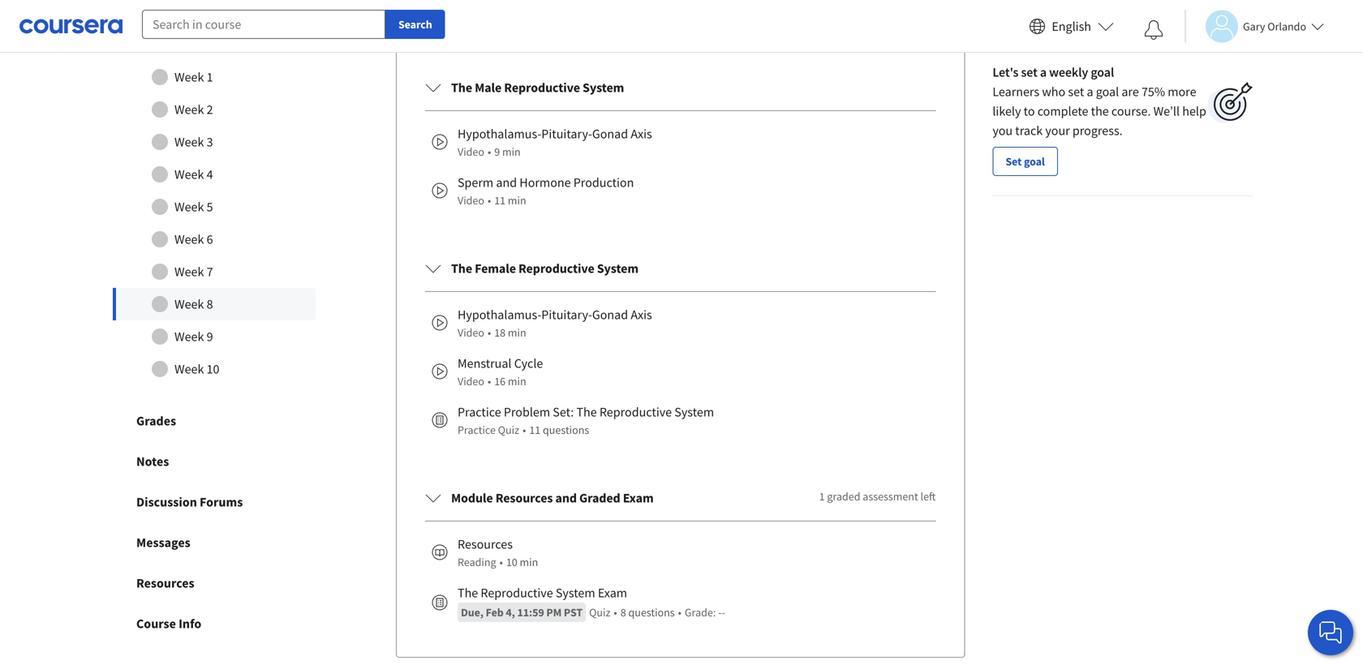 Task type: vqa. For each thing, say whether or not it's contained in the screenshot.
1789,
no



Task type: describe. For each thing, give the bounding box(es) containing it.
likely
[[993, 103, 1022, 119]]

week 9
[[175, 329, 213, 345]]

hypothalamus-pituitary-gonad axis video • 9 min
[[458, 126, 652, 159]]

0 horizontal spatial a
[[1041, 64, 1047, 80]]

production
[[574, 175, 634, 191]]

the reproductive system exam due, feb 4, 11:59 pm pst quiz • 8 questions • grade: --
[[458, 585, 726, 620]]

are
[[1122, 84, 1140, 100]]

reproductive right the male
[[504, 80, 580, 96]]

questions inside the reproductive system exam due, feb 4, 11:59 pm pst quiz • 8 questions • grade: --
[[629, 606, 675, 620]]

to
[[1024, 103, 1035, 119]]

week 7 link
[[113, 256, 316, 288]]

feb
[[486, 606, 504, 620]]

weekly
[[1050, 64, 1089, 80]]

goal for a
[[1097, 84, 1120, 100]]

male
[[475, 80, 502, 96]]

gonad for hypothalamus-pituitary-gonad  axis
[[593, 307, 628, 323]]

system inside the male reproductive system dropdown button
[[583, 80, 625, 96]]

show notifications image
[[1145, 20, 1164, 40]]

video for hypothalamus-pituitary-gonad  axis
[[458, 326, 485, 340]]

week 4
[[175, 166, 213, 183]]

week 10
[[175, 361, 220, 378]]

the inside practice problem set: the reproductive system practice quiz • 11 questions
[[577, 404, 597, 421]]

resources for resources
[[136, 576, 195, 592]]

hypothalamus- for menstrual
[[458, 307, 542, 323]]

forums
[[200, 494, 243, 511]]

• inside menstrual cycle video • 16 min
[[488, 374, 491, 389]]

week for week 4
[[175, 166, 204, 183]]

problem
[[504, 404, 550, 421]]

week for week 3
[[175, 134, 204, 150]]

week for week 6
[[175, 231, 204, 248]]

• inside hypothalamus-pituitary-gonad axis video • 9 min
[[488, 145, 491, 159]]

75%
[[1142, 84, 1166, 100]]

week 3 link
[[113, 126, 316, 158]]

the female reproductive system button
[[412, 246, 949, 292]]

messages link
[[97, 523, 331, 563]]

menstrual cycle video • 16 min
[[458, 356, 543, 389]]

course.
[[1112, 103, 1151, 119]]

let's set a weekly goal
[[993, 64, 1115, 80]]

let's
[[993, 64, 1019, 80]]

week 7
[[175, 264, 213, 280]]

search button
[[386, 10, 445, 39]]

week 5
[[175, 199, 213, 215]]

week for week 8
[[175, 296, 204, 313]]

the male reproductive system button
[[412, 65, 949, 110]]

week 6
[[175, 231, 213, 248]]

sperm and hormone production video • 11 min
[[458, 175, 634, 208]]

week 10 link
[[113, 353, 316, 386]]

• inside resources reading • 10 min
[[500, 555, 503, 570]]

the female reproductive system
[[451, 261, 639, 277]]

week 4 link
[[113, 158, 316, 191]]

week for week 5
[[175, 199, 204, 215]]

grades link
[[97, 401, 331, 442]]

learners
[[993, 84, 1040, 100]]

week for week 10
[[175, 361, 204, 378]]

• inside practice problem set: the reproductive system practice quiz • 11 questions
[[523, 423, 526, 438]]

min for sperm and hormone production
[[508, 193, 527, 208]]

11 inside practice problem set: the reproductive system practice quiz • 11 questions
[[530, 423, 541, 438]]

course
[[136, 616, 176, 632]]

reading
[[458, 555, 496, 570]]

and inside sperm and hormone production video • 11 min
[[496, 175, 517, 191]]

more
[[1168, 84, 1197, 100]]

cycle
[[514, 356, 543, 372]]

discussion
[[136, 494, 197, 511]]

1 vertical spatial 9
[[207, 329, 213, 345]]

resources for resources reading • 10 min
[[458, 537, 513, 553]]

week for week 7
[[175, 264, 204, 280]]

0 vertical spatial resources
[[496, 490, 553, 507]]

orlando
[[1268, 19, 1307, 34]]

• inside hypothalamus-pituitary-gonad  axis video • 18 min
[[488, 326, 491, 340]]

resources reading • 10 min
[[458, 537, 538, 570]]

system inside practice problem set: the reproductive system practice quiz • 11 questions
[[675, 404, 714, 421]]

pituitary- for and
[[542, 126, 593, 142]]

6
[[207, 231, 213, 248]]

grades
[[136, 413, 176, 430]]

week 8
[[175, 296, 213, 313]]

english
[[1052, 18, 1092, 35]]

help
[[1183, 103, 1207, 119]]

pst
[[564, 606, 583, 620]]

assessment
[[863, 490, 919, 504]]

2 practice from the top
[[458, 423, 496, 438]]

system inside the female reproductive system dropdown button
[[597, 261, 639, 277]]

10 inside resources reading • 10 min
[[506, 555, 518, 570]]

min for hypothalamus-pituitary-gonad axis
[[502, 145, 521, 159]]

5
[[207, 199, 213, 215]]

week for week 2
[[175, 102, 204, 118]]

resources link
[[97, 563, 331, 604]]

graded
[[828, 490, 861, 504]]

Search in course text field
[[142, 10, 386, 39]]

4
[[207, 166, 213, 183]]

sperm
[[458, 175, 494, 191]]

7
[[207, 264, 213, 280]]

week 9 link
[[113, 321, 316, 353]]

english button
[[1023, 0, 1121, 53]]

8 inside week 8 link
[[207, 296, 213, 313]]

the for reproductive
[[458, 585, 478, 602]]

the
[[1092, 103, 1110, 119]]

grade:
[[685, 606, 716, 620]]

messages
[[136, 535, 191, 551]]



Task type: locate. For each thing, give the bounding box(es) containing it.
1 left graded
[[820, 490, 825, 504]]

0 vertical spatial and
[[496, 175, 517, 191]]

0 horizontal spatial quiz
[[498, 423, 520, 438]]

min right "16"
[[508, 374, 527, 389]]

due,
[[461, 606, 484, 620]]

11 down problem
[[530, 423, 541, 438]]

1 vertical spatial quiz
[[589, 606, 611, 620]]

0 vertical spatial 10
[[207, 361, 220, 378]]

1 gonad from the top
[[593, 126, 628, 142]]

the right set:
[[577, 404, 597, 421]]

hypothalamus- for sperm
[[458, 126, 542, 142]]

1 vertical spatial a
[[1087, 84, 1094, 100]]

0 vertical spatial exam
[[623, 490, 654, 507]]

discussion forums
[[136, 494, 243, 511]]

1 axis from the top
[[631, 126, 652, 142]]

8 down 7
[[207, 296, 213, 313]]

set:
[[553, 404, 574, 421]]

hypothalamus- inside hypothalamus-pituitary-gonad axis video • 9 min
[[458, 126, 542, 142]]

quiz inside the reproductive system exam due, feb 4, 11:59 pm pst quiz • 8 questions • grade: --
[[589, 606, 611, 620]]

min inside hypothalamus-pituitary-gonad axis video • 9 min
[[502, 145, 521, 159]]

0 vertical spatial 9
[[495, 145, 500, 159]]

video inside menstrual cycle video • 16 min
[[458, 374, 485, 389]]

your
[[1046, 123, 1071, 139]]

week for week 9
[[175, 329, 204, 345]]

gonad inside hypothalamus-pituitary-gonad axis video • 9 min
[[593, 126, 628, 142]]

2 vertical spatial resources
[[136, 576, 195, 592]]

the for male
[[451, 80, 472, 96]]

2 axis from the top
[[631, 307, 652, 323]]

resources
[[496, 490, 553, 507], [458, 537, 513, 553], [136, 576, 195, 592]]

0 horizontal spatial 11
[[495, 193, 506, 208]]

we'll
[[1154, 103, 1180, 119]]

1 vertical spatial hypothalamus-
[[458, 307, 542, 323]]

the left the male
[[451, 80, 472, 96]]

help center image
[[1322, 623, 1341, 643]]

min inside hypothalamus-pituitary-gonad  axis video • 18 min
[[508, 326, 527, 340]]

week down week 7
[[175, 296, 204, 313]]

learners who set a goal are 75% more likely to complete the course. we'll help you track your progress.
[[993, 84, 1207, 139]]

week up week 2 at left
[[175, 69, 204, 85]]

2 - from the left
[[722, 606, 726, 620]]

0 vertical spatial axis
[[631, 126, 652, 142]]

week inside week 6 link
[[175, 231, 204, 248]]

1 horizontal spatial 9
[[495, 145, 500, 159]]

week
[[175, 69, 204, 85], [175, 102, 204, 118], [175, 134, 204, 150], [175, 166, 204, 183], [175, 199, 204, 215], [175, 231, 204, 248], [175, 264, 204, 280], [175, 296, 204, 313], [175, 329, 204, 345], [175, 361, 204, 378]]

goal
[[1091, 64, 1115, 80], [1097, 84, 1120, 100], [1024, 154, 1045, 169]]

0 vertical spatial set
[[1022, 64, 1038, 80]]

gonad up production
[[593, 126, 628, 142]]

questions left the grade:
[[629, 606, 675, 620]]

and
[[496, 175, 517, 191], [556, 490, 577, 507]]

2 week from the top
[[175, 102, 204, 118]]

10
[[207, 361, 220, 378], [506, 555, 518, 570]]

0 vertical spatial hypothalamus-
[[458, 126, 542, 142]]

resources down 'messages'
[[136, 576, 195, 592]]

hypothalamus- inside hypothalamus-pituitary-gonad  axis video • 18 min
[[458, 307, 542, 323]]

0 horizontal spatial 8
[[207, 296, 213, 313]]

0 horizontal spatial questions
[[543, 423, 590, 438]]

pituitary- down the female reproductive system
[[542, 307, 593, 323]]

exam inside the reproductive system exam due, feb 4, 11:59 pm pst quiz • 8 questions • grade: --
[[598, 585, 628, 602]]

9 week from the top
[[175, 329, 204, 345]]

system inside the reproductive system exam due, feb 4, 11:59 pm pst quiz • 8 questions • grade: --
[[556, 585, 596, 602]]

video down 'menstrual'
[[458, 374, 485, 389]]

1 vertical spatial pituitary-
[[542, 307, 593, 323]]

video up sperm
[[458, 145, 485, 159]]

practice problem set: the reproductive system practice quiz • 11 questions
[[458, 404, 714, 438]]

the for female
[[451, 261, 472, 277]]

1 horizontal spatial 8
[[621, 606, 626, 620]]

1 hypothalamus- from the top
[[458, 126, 542, 142]]

goal right set
[[1024, 154, 1045, 169]]

notes
[[136, 454, 169, 470]]

week inside week 7 link
[[175, 264, 204, 280]]

gary orlando button
[[1185, 10, 1325, 43]]

7 week from the top
[[175, 264, 204, 280]]

axis down the female reproductive system dropdown button at top
[[631, 307, 652, 323]]

6 week from the top
[[175, 231, 204, 248]]

0 vertical spatial gonad
[[593, 126, 628, 142]]

0 vertical spatial pituitary-
[[542, 126, 593, 142]]

2 vertical spatial goal
[[1024, 154, 1045, 169]]

coursera image
[[19, 13, 123, 39]]

week left 3
[[175, 134, 204, 150]]

1 vertical spatial 8
[[621, 606, 626, 620]]

quiz down problem
[[498, 423, 520, 438]]

course info link
[[97, 604, 331, 645]]

1 horizontal spatial quiz
[[589, 606, 611, 620]]

0 vertical spatial practice
[[458, 404, 501, 421]]

4 week from the top
[[175, 166, 204, 183]]

3 week from the top
[[175, 134, 204, 150]]

0 horizontal spatial and
[[496, 175, 517, 191]]

hypothalamus- down the male
[[458, 126, 542, 142]]

reproductive right set:
[[600, 404, 672, 421]]

axis down the male reproductive system dropdown button
[[631, 126, 652, 142]]

• left the 18
[[488, 326, 491, 340]]

goal inside "set goal" button
[[1024, 154, 1045, 169]]

resources inside resources link
[[136, 576, 195, 592]]

8 week from the top
[[175, 296, 204, 313]]

the up due,
[[458, 585, 478, 602]]

resources inside resources reading • 10 min
[[458, 537, 513, 553]]

1 vertical spatial goal
[[1097, 84, 1120, 100]]

min right the 18
[[508, 326, 527, 340]]

quiz right pst
[[589, 606, 611, 620]]

week 6 link
[[113, 223, 316, 256]]

week inside "week 3" link
[[175, 134, 204, 150]]

quiz
[[498, 423, 520, 438], [589, 606, 611, 620]]

1 up 2 at the top of the page
[[207, 69, 213, 85]]

0 horizontal spatial 9
[[207, 329, 213, 345]]

1
[[207, 69, 213, 85], [820, 490, 825, 504]]

18
[[495, 326, 506, 340]]

0 vertical spatial a
[[1041, 64, 1047, 80]]

pituitary- inside hypothalamus-pituitary-gonad axis video • 9 min
[[542, 126, 593, 142]]

1 graded assessment left
[[820, 490, 936, 504]]

chat with us image
[[1318, 620, 1344, 646]]

1 week from the top
[[175, 69, 204, 85]]

the left female
[[451, 261, 472, 277]]

16
[[495, 374, 506, 389]]

complete
[[1038, 103, 1089, 119]]

week left 7
[[175, 264, 204, 280]]

resources right module
[[496, 490, 553, 507]]

week left "5"
[[175, 199, 204, 215]]

hypothalamus- up the 18
[[458, 307, 542, 323]]

week down week 8
[[175, 329, 204, 345]]

video for hypothalamus-pituitary-gonad axis
[[458, 145, 485, 159]]

1 vertical spatial gonad
[[593, 307, 628, 323]]

1 horizontal spatial 10
[[506, 555, 518, 570]]

• down sperm
[[488, 193, 491, 208]]

week 1
[[175, 69, 213, 85]]

week inside week 4 link
[[175, 166, 204, 183]]

1 vertical spatial questions
[[629, 606, 675, 620]]

1 vertical spatial and
[[556, 490, 577, 507]]

2 video from the top
[[458, 193, 485, 208]]

0 horizontal spatial 10
[[207, 361, 220, 378]]

week inside week 9 link
[[175, 329, 204, 345]]

• inside sperm and hormone production video • 11 min
[[488, 193, 491, 208]]

axis for hypothalamus-pituitary-gonad  axis
[[631, 307, 652, 323]]

goal inside learners who set a goal are 75% more likely to complete the course. we'll help you track your progress.
[[1097, 84, 1120, 100]]

1 vertical spatial practice
[[458, 423, 496, 438]]

set up learners
[[1022, 64, 1038, 80]]

8
[[207, 296, 213, 313], [621, 606, 626, 620]]

1 vertical spatial set
[[1069, 84, 1085, 100]]

8 right pst
[[621, 606, 626, 620]]

1 horizontal spatial 11
[[530, 423, 541, 438]]

week 2 link
[[113, 93, 316, 126]]

set down weekly
[[1069, 84, 1085, 100]]

quiz inside practice problem set: the reproductive system practice quiz • 11 questions
[[498, 423, 520, 438]]

10 week from the top
[[175, 361, 204, 378]]

week 1 link
[[113, 61, 316, 93]]

2 gonad from the top
[[593, 307, 628, 323]]

week down the 'week 9'
[[175, 361, 204, 378]]

set inside learners who set a goal are 75% more likely to complete the course. we'll help you track your progress.
[[1069, 84, 1085, 100]]

video inside sperm and hormone production video • 11 min
[[458, 193, 485, 208]]

hypothalamus-
[[458, 126, 542, 142], [458, 307, 542, 323]]

hormone
[[520, 175, 571, 191]]

and left graded
[[556, 490, 577, 507]]

1 vertical spatial axis
[[631, 307, 652, 323]]

track
[[1016, 123, 1043, 139]]

1 horizontal spatial a
[[1087, 84, 1094, 100]]

11 inside sperm and hormone production video • 11 min
[[495, 193, 506, 208]]

progress.
[[1073, 123, 1123, 139]]

10 inside week 10 link
[[207, 361, 220, 378]]

set
[[1022, 64, 1038, 80], [1069, 84, 1085, 100]]

reproductive up hypothalamus-pituitary-gonad  axis video • 18 min
[[519, 261, 595, 277]]

the male reproductive system
[[451, 80, 625, 96]]

gary
[[1244, 19, 1266, 34]]

• right reading
[[500, 555, 503, 570]]

2 pituitary- from the top
[[542, 307, 593, 323]]

9 inside hypothalamus-pituitary-gonad axis video • 9 min
[[495, 145, 500, 159]]

exam
[[623, 490, 654, 507], [598, 585, 628, 602]]

11
[[495, 193, 506, 208], [530, 423, 541, 438]]

min inside resources reading • 10 min
[[520, 555, 538, 570]]

video for sperm and hormone production
[[458, 193, 485, 208]]

2 hypothalamus- from the top
[[458, 307, 542, 323]]

pituitary- up hormone
[[542, 126, 593, 142]]

•
[[488, 145, 491, 159], [488, 193, 491, 208], [488, 326, 491, 340], [488, 374, 491, 389], [523, 423, 526, 438], [500, 555, 503, 570], [614, 606, 618, 620], [678, 606, 682, 620]]

a up who
[[1041, 64, 1047, 80]]

4 video from the top
[[458, 374, 485, 389]]

gonad
[[593, 126, 628, 142], [593, 307, 628, 323]]

min up 11:59
[[520, 555, 538, 570]]

9 up sperm and hormone production video • 11 min
[[495, 145, 500, 159]]

module
[[451, 490, 493, 507]]

0 vertical spatial 1
[[207, 69, 213, 85]]

notes link
[[97, 442, 331, 482]]

• left the grade:
[[678, 606, 682, 620]]

a inside learners who set a goal are 75% more likely to complete the course. we'll help you track your progress.
[[1087, 84, 1094, 100]]

10 down week 9 link
[[207, 361, 220, 378]]

1 horizontal spatial set
[[1069, 84, 1085, 100]]

axis inside hypothalamus-pituitary-gonad  axis video • 18 min
[[631, 307, 652, 323]]

0 vertical spatial quiz
[[498, 423, 520, 438]]

week left "6"
[[175, 231, 204, 248]]

5 week from the top
[[175, 199, 204, 215]]

8 inside the reproductive system exam due, feb 4, 11:59 pm pst quiz • 8 questions • grade: --
[[621, 606, 626, 620]]

week 2
[[175, 102, 213, 118]]

info
[[179, 616, 202, 632]]

gonad for hypothalamus-pituitary-gonad axis
[[593, 126, 628, 142]]

questions inside practice problem set: the reproductive system practice quiz • 11 questions
[[543, 423, 590, 438]]

1 vertical spatial exam
[[598, 585, 628, 602]]

practice
[[458, 404, 501, 421], [458, 423, 496, 438]]

• left "16"
[[488, 374, 491, 389]]

9 up week 10 link
[[207, 329, 213, 345]]

gary orlando
[[1244, 19, 1307, 34]]

week left 4
[[175, 166, 204, 183]]

reproductive inside the reproductive system exam due, feb 4, 11:59 pm pst quiz • 8 questions • grade: --
[[481, 585, 553, 602]]

1 inside week 1 link
[[207, 69, 213, 85]]

questions down set:
[[543, 423, 590, 438]]

gonad inside hypothalamus-pituitary-gonad  axis video • 18 min
[[593, 307, 628, 323]]

min down hormone
[[508, 193, 527, 208]]

set goal
[[1006, 154, 1045, 169]]

video inside hypothalamus-pituitary-gonad  axis video • 18 min
[[458, 326, 485, 340]]

video inside hypothalamus-pituitary-gonad axis video • 9 min
[[458, 145, 485, 159]]

0 vertical spatial 11
[[495, 193, 506, 208]]

graded
[[580, 490, 621, 507]]

pituitary- for cycle
[[542, 307, 593, 323]]

4,
[[506, 606, 515, 620]]

video left the 18
[[458, 326, 485, 340]]

11:59
[[517, 606, 544, 620]]

the inside the reproductive system exam due, feb 4, 11:59 pm pst quiz • 8 questions • grade: --
[[458, 585, 478, 602]]

week for week 1
[[175, 69, 204, 85]]

week 8 link
[[113, 288, 316, 321]]

0 vertical spatial questions
[[543, 423, 590, 438]]

1 practice from the top
[[458, 404, 501, 421]]

10 right reading
[[506, 555, 518, 570]]

• up sperm
[[488, 145, 491, 159]]

reproductive inside practice problem set: the reproductive system practice quiz • 11 questions
[[600, 404, 672, 421]]

discussion forums link
[[97, 482, 331, 523]]

axis
[[631, 126, 652, 142], [631, 307, 652, 323]]

1 video from the top
[[458, 145, 485, 159]]

• right pst
[[614, 606, 618, 620]]

search
[[399, 17, 432, 32]]

week inside week 2 link
[[175, 102, 204, 118]]

11 up female
[[495, 193, 506, 208]]

2
[[207, 102, 213, 118]]

• down problem
[[523, 423, 526, 438]]

gonad down the female reproductive system
[[593, 307, 628, 323]]

goal for weekly
[[1091, 64, 1115, 80]]

1 vertical spatial 10
[[506, 555, 518, 570]]

and right sperm
[[496, 175, 517, 191]]

goal right weekly
[[1091, 64, 1115, 80]]

pituitary-
[[542, 126, 593, 142], [542, 307, 593, 323]]

reproductive up 4, at the left bottom of page
[[481, 585, 553, 602]]

1 vertical spatial 1
[[820, 490, 825, 504]]

0 vertical spatial goal
[[1091, 64, 1115, 80]]

0 horizontal spatial 1
[[207, 69, 213, 85]]

left
[[921, 490, 936, 504]]

hypothalamus-pituitary-gonad  axis video • 18 min
[[458, 307, 652, 340]]

1 horizontal spatial 1
[[820, 490, 825, 504]]

resources up reading
[[458, 537, 513, 553]]

goal up the the at the right of the page
[[1097, 84, 1120, 100]]

set goal button
[[993, 147, 1058, 176]]

1 - from the left
[[719, 606, 722, 620]]

axis inside hypothalamus-pituitary-gonad axis video • 9 min
[[631, 126, 652, 142]]

min inside sperm and hormone production video • 11 min
[[508, 193, 527, 208]]

week 5 link
[[113, 191, 316, 223]]

the
[[451, 80, 472, 96], [451, 261, 472, 277], [577, 404, 597, 421], [458, 585, 478, 602]]

course info
[[136, 616, 202, 632]]

video down sperm
[[458, 193, 485, 208]]

pm
[[547, 606, 562, 620]]

min for hypothalamus-pituitary-gonad  axis
[[508, 326, 527, 340]]

week inside week 5 link
[[175, 199, 204, 215]]

3
[[207, 134, 213, 150]]

week inside week 8 link
[[175, 296, 204, 313]]

1 vertical spatial resources
[[458, 537, 513, 553]]

1 vertical spatial 11
[[530, 423, 541, 438]]

min inside menstrual cycle video • 16 min
[[508, 374, 527, 389]]

3 video from the top
[[458, 326, 485, 340]]

min up hormone
[[502, 145, 521, 159]]

week inside week 10 link
[[175, 361, 204, 378]]

axis for hypothalamus-pituitary-gonad axis
[[631, 126, 652, 142]]

week 3
[[175, 134, 213, 150]]

a up the the at the right of the page
[[1087, 84, 1094, 100]]

set
[[1006, 154, 1022, 169]]

module resources and graded exam
[[451, 490, 654, 507]]

1 horizontal spatial and
[[556, 490, 577, 507]]

1 horizontal spatial questions
[[629, 606, 675, 620]]

reproductive
[[504, 80, 580, 96], [519, 261, 595, 277], [600, 404, 672, 421], [481, 585, 553, 602]]

a
[[1041, 64, 1047, 80], [1087, 84, 1094, 100]]

week left 2 at the top of the page
[[175, 102, 204, 118]]

week inside week 1 link
[[175, 69, 204, 85]]

pituitary- inside hypothalamus-pituitary-gonad  axis video • 18 min
[[542, 307, 593, 323]]

1 pituitary- from the top
[[542, 126, 593, 142]]

you
[[993, 123, 1013, 139]]

0 horizontal spatial set
[[1022, 64, 1038, 80]]

0 vertical spatial 8
[[207, 296, 213, 313]]

who
[[1043, 84, 1066, 100]]



